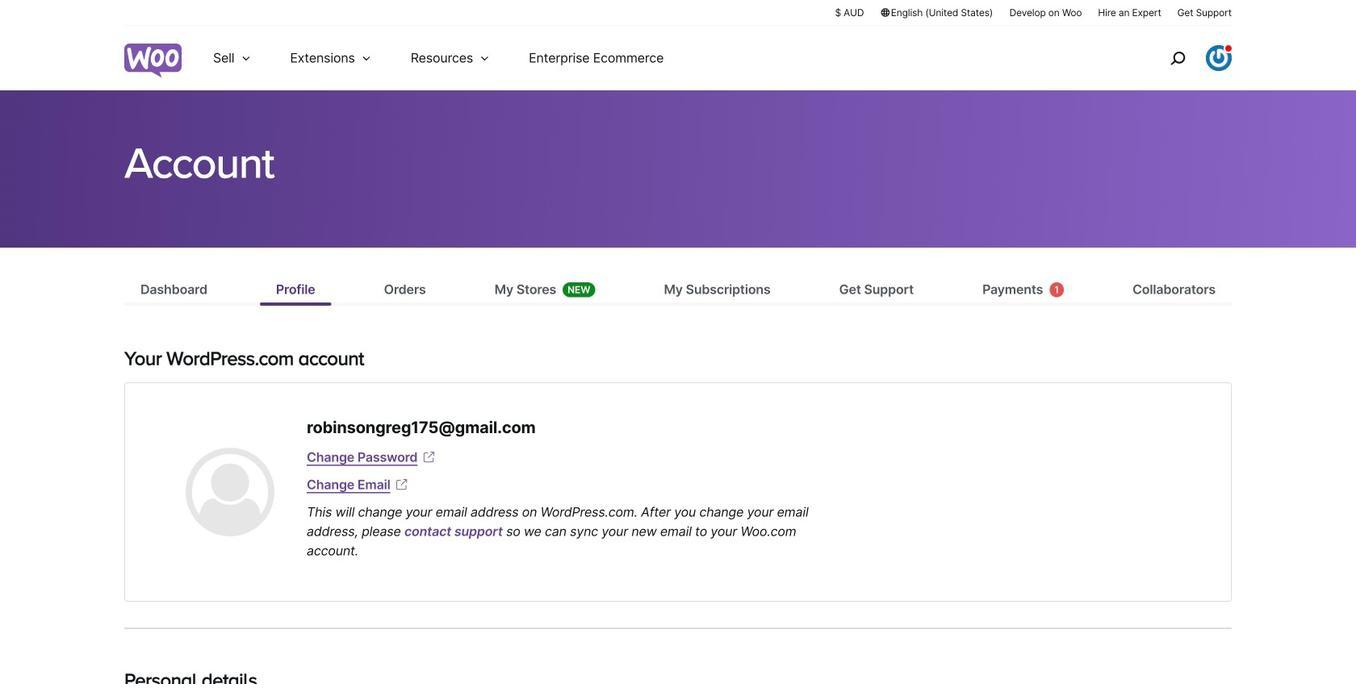 Task type: locate. For each thing, give the bounding box(es) containing it.
1 vertical spatial external link image
[[394, 477, 410, 493]]

gravatar image image
[[186, 448, 274, 537]]

0 horizontal spatial external link image
[[394, 477, 410, 493]]

external link image
[[421, 450, 437, 466], [394, 477, 410, 493]]

0 vertical spatial external link image
[[421, 450, 437, 466]]

open account menu image
[[1206, 45, 1232, 71]]

1 horizontal spatial external link image
[[421, 450, 437, 466]]



Task type: describe. For each thing, give the bounding box(es) containing it.
search image
[[1165, 45, 1191, 71]]

service navigation menu element
[[1136, 32, 1232, 84]]



